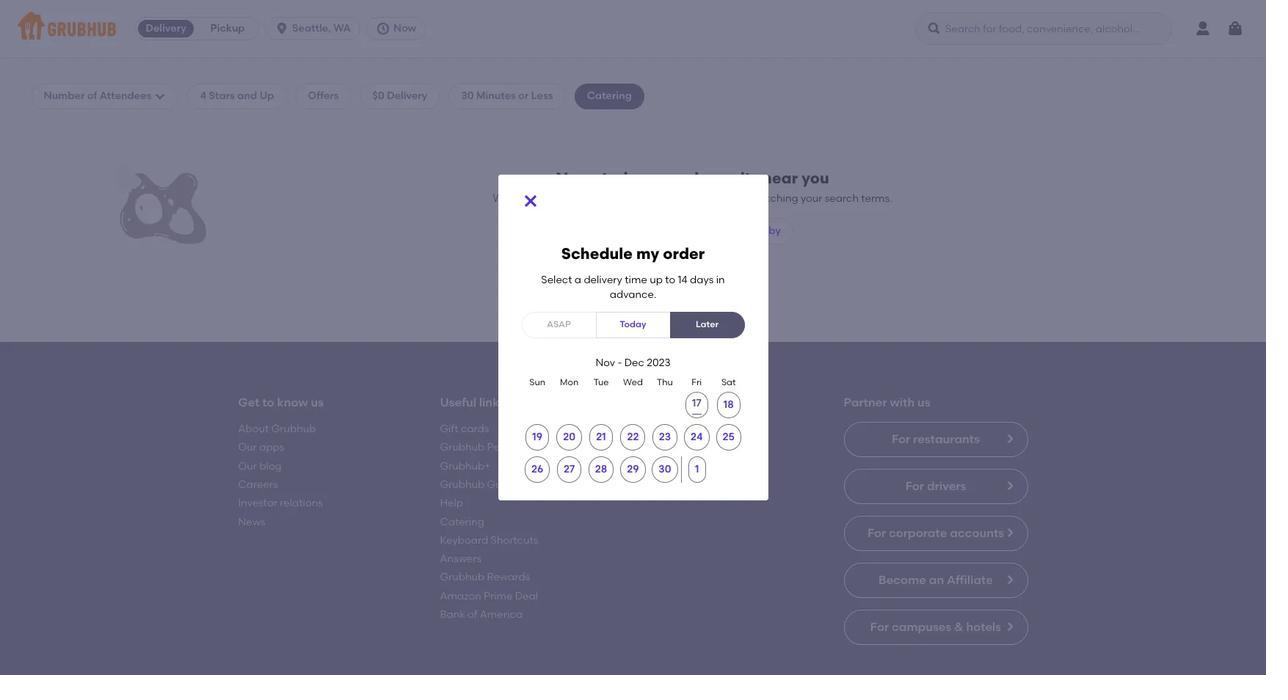 Task type: describe. For each thing, give the bounding box(es) containing it.
suggest
[[516, 322, 556, 334]]

schedule
[[562, 245, 633, 263]]

investor relations link
[[238, 497, 323, 510]]

news
[[238, 516, 266, 528]]

23
[[659, 431, 671, 444]]

delivery button
[[135, 17, 197, 40]]

bank
[[440, 609, 465, 621]]

in inside select a delivery time up to 14 days in advance.
[[717, 274, 725, 286]]

wed
[[624, 377, 643, 388]]

useful
[[440, 396, 477, 409]]

pickup
[[210, 22, 245, 35]]

19 button
[[526, 425, 549, 451]]

1 button
[[689, 457, 706, 483]]

campuses
[[892, 621, 952, 635]]

for drivers link
[[844, 469, 1029, 505]]

nov - dec 2023
[[596, 357, 671, 369]]

1 us from the left
[[311, 396, 324, 409]]

27 button
[[557, 457, 582, 483]]

for campuses & hotels
[[871, 621, 1002, 635]]

20
[[563, 431, 576, 444]]

2 vertical spatial svg image
[[522, 192, 539, 210]]

relations
[[280, 497, 323, 510]]

26 button
[[525, 457, 550, 483]]

select a delivery time up to 14 days in advance.
[[542, 274, 725, 301]]

twitter link
[[642, 442, 676, 454]]

restaurants inside button
[[685, 225, 744, 237]]

for?
[[698, 301, 716, 314]]

up
[[260, 90, 274, 102]]

our apps link
[[238, 442, 285, 454]]

catering link
[[440, 516, 485, 528]]

25
[[723, 431, 735, 444]]

restaurant
[[636, 322, 688, 334]]

area
[[724, 192, 748, 205]]

less
[[532, 90, 553, 102]]

22 button
[[621, 425, 646, 451]]

21 button
[[590, 425, 613, 451]]

links
[[479, 396, 505, 409]]

to inside select a delivery time up to 14 days in advance.
[[666, 274, 676, 286]]

up
[[650, 274, 663, 286]]

become
[[879, 574, 927, 588]]

to inside no catering search results near you main content
[[262, 396, 274, 409]]

asap
[[547, 319, 571, 330]]

corporate
[[889, 527, 948, 541]]

with for partner
[[891, 396, 915, 409]]

for for for corporate accounts
[[868, 527, 887, 541]]

for campuses & hotels link
[[844, 610, 1029, 646]]

catering inside gift cards grubhub perks grubhub+ grubhub guarantee help catering keyboard shortcuts answers grubhub rewards amazon prime deal bank of america
[[440, 516, 485, 528]]

pickup button
[[197, 17, 259, 40]]

didn't
[[512, 192, 540, 205]]

today button
[[596, 312, 671, 338]]

amazon
[[440, 590, 482, 603]]

23 button
[[653, 425, 678, 451]]

facebook twitter instagram youtube
[[642, 423, 694, 491]]

you
[[802, 169, 830, 187]]

keyboard shortcuts link
[[440, 535, 539, 547]]

gift
[[440, 423, 459, 436]]

grubhub down gift cards link
[[440, 442, 485, 454]]

don't see what you're looking for?
[[550, 301, 716, 314]]

grubhub+
[[440, 460, 491, 473]]

in inside no catering search results near you we didn't find any catering restaurants in your area matching your search terms.
[[689, 192, 698, 205]]

29 button
[[621, 457, 646, 483]]

grubhub inside about grubhub our apps our blog careers investor relations news
[[271, 423, 316, 436]]

don't
[[550, 301, 577, 314]]

terms.
[[862, 192, 893, 205]]

offers
[[308, 90, 339, 102]]

svg image inside now button
[[376, 21, 391, 36]]

30 for 30 minutes or less
[[462, 90, 474, 102]]

for restaurants
[[892, 433, 980, 447]]

or
[[519, 90, 529, 102]]

grubhub guarantee link
[[440, 479, 542, 491]]

2 horizontal spatial svg image
[[1227, 20, 1245, 37]]

know
[[277, 396, 308, 409]]

main navigation navigation
[[0, 0, 1267, 57]]

nov
[[596, 357, 615, 369]]

for
[[690, 322, 704, 334]]

1 your from the left
[[700, 192, 722, 205]]

see
[[604, 225, 623, 237]]

with for connect
[[695, 396, 720, 409]]

blog
[[259, 460, 282, 473]]

become an affiliate link
[[844, 563, 1029, 599]]

grubhub rewards link
[[440, 572, 530, 584]]

2 vertical spatial restaurants
[[914, 433, 980, 447]]

25 button
[[716, 425, 742, 451]]

$0
[[373, 90, 385, 102]]

seattle,
[[292, 22, 331, 35]]

30 minutes or less
[[462, 90, 553, 102]]

catering inside 'see all catering restaurants nearby' button
[[640, 225, 683, 237]]

stars
[[209, 90, 235, 102]]

4
[[200, 90, 206, 102]]

svg image inside seattle, wa button
[[275, 21, 289, 36]]



Task type: vqa. For each thing, say whether or not it's contained in the screenshot.
For restaurants link
yes



Task type: locate. For each thing, give the bounding box(es) containing it.
sun
[[530, 377, 546, 388]]

0 horizontal spatial your
[[700, 192, 722, 205]]

connect
[[642, 396, 692, 409]]

for corporate accounts link
[[844, 516, 1029, 552]]

delivery right the $0
[[387, 90, 428, 102]]

0 horizontal spatial svg image
[[275, 21, 289, 36]]

0 vertical spatial to
[[666, 274, 676, 286]]

restaurants up 'all'
[[630, 192, 687, 205]]

instagram link
[[642, 460, 694, 473]]

our up careers
[[238, 460, 257, 473]]

for down partner with us
[[892, 433, 911, 447]]

us right the know
[[311, 396, 324, 409]]

1
[[696, 464, 700, 476]]

svg image right 'attendees'
[[155, 91, 166, 102]]

no catering search results near you we didn't find any catering restaurants in your area matching your search terms.
[[493, 169, 893, 205]]

grubhub down "for?"
[[706, 322, 751, 334]]

grubhub down answers on the bottom of the page
[[440, 572, 485, 584]]

for corporate accounts
[[868, 527, 1005, 541]]

dec
[[625, 357, 645, 369]]

catering up the my
[[640, 225, 683, 237]]

1 horizontal spatial us
[[723, 396, 736, 409]]

19
[[533, 431, 543, 444]]

1 horizontal spatial svg image
[[376, 21, 391, 36]]

1 vertical spatial delivery
[[387, 90, 428, 102]]

a left new
[[559, 322, 566, 334]]

a inside button
[[559, 322, 566, 334]]

1 vertical spatial svg image
[[155, 91, 166, 102]]

1 vertical spatial in
[[717, 274, 725, 286]]

our blog link
[[238, 460, 282, 473]]

20 button
[[557, 425, 582, 451]]

2 horizontal spatial us
[[918, 396, 931, 409]]

30 inside button
[[659, 464, 672, 476]]

1 vertical spatial restaurants
[[685, 225, 744, 237]]

catering down what
[[591, 322, 633, 334]]

2 your from the left
[[801, 192, 823, 205]]

your down you
[[801, 192, 823, 205]]

delivery left pickup
[[146, 22, 186, 35]]

0 horizontal spatial us
[[311, 396, 324, 409]]

search
[[652, 169, 704, 187], [825, 192, 859, 205]]

gift cards link
[[440, 423, 489, 436]]

svg image
[[376, 21, 391, 36], [155, 91, 166, 102], [522, 192, 539, 210]]

with left 18
[[695, 396, 720, 409]]

2 with from the left
[[891, 396, 915, 409]]

0 vertical spatial of
[[87, 90, 97, 102]]

careers link
[[238, 479, 278, 491]]

catering right 'any'
[[585, 192, 627, 205]]

us
[[311, 396, 324, 409], [723, 396, 736, 409], [918, 396, 931, 409]]

asap button
[[522, 312, 597, 338]]

tue
[[594, 377, 609, 388]]

minutes
[[477, 90, 516, 102]]

0 horizontal spatial with
[[695, 396, 720, 409]]

your left the area at the top
[[700, 192, 722, 205]]

see all catering restaurants nearby button
[[592, 218, 794, 244]]

about grubhub our apps our blog careers investor relations news
[[238, 423, 323, 528]]

in right days
[[717, 274, 725, 286]]

30
[[462, 90, 474, 102], [659, 464, 672, 476]]

0 horizontal spatial a
[[559, 322, 566, 334]]

30 left minutes
[[462, 90, 474, 102]]

for left campuses
[[871, 621, 889, 635]]

with right 'partner'
[[891, 396, 915, 409]]

keyboard
[[440, 535, 489, 547]]

seattle, wa
[[292, 22, 351, 35]]

grubhub perks link
[[440, 442, 514, 454]]

30 inside no catering search results near you main content
[[462, 90, 474, 102]]

grubhub+ link
[[440, 460, 491, 473]]

catering
[[582, 169, 648, 187], [585, 192, 627, 205], [640, 225, 683, 237], [591, 322, 633, 334]]

18
[[724, 399, 734, 411]]

for drivers
[[906, 480, 967, 494]]

hotels
[[967, 621, 1002, 635]]

svg image left the find
[[522, 192, 539, 210]]

now
[[394, 22, 417, 35]]

restaurants up drivers
[[914, 433, 980, 447]]

24
[[691, 431, 703, 444]]

us for partner with us
[[918, 396, 931, 409]]

days
[[690, 274, 714, 286]]

svg image
[[1227, 20, 1245, 37], [275, 21, 289, 36], [928, 21, 942, 36]]

for for for drivers
[[906, 480, 925, 494]]

become an affiliate
[[879, 574, 994, 588]]

0 vertical spatial delivery
[[146, 22, 186, 35]]

30 up the 'youtube' link
[[659, 464, 672, 476]]

cell
[[681, 392, 713, 419]]

about grubhub link
[[238, 423, 316, 436]]

svg image left now
[[376, 21, 391, 36]]

instagram
[[642, 460, 694, 473]]

apps
[[259, 442, 285, 454]]

1 horizontal spatial your
[[801, 192, 823, 205]]

1 horizontal spatial search
[[825, 192, 859, 205]]

suggest a new catering restaurant for grubhub
[[516, 322, 751, 334]]

schedule my order
[[562, 245, 705, 263]]

26
[[532, 464, 544, 476]]

0 horizontal spatial 30
[[462, 90, 474, 102]]

accounts
[[951, 527, 1005, 541]]

for left the "corporate"
[[868, 527, 887, 541]]

27
[[564, 464, 575, 476]]

search down you
[[825, 192, 859, 205]]

0 vertical spatial svg image
[[376, 21, 391, 36]]

1 horizontal spatial catering
[[587, 90, 632, 102]]

0 horizontal spatial delivery
[[146, 22, 186, 35]]

0 horizontal spatial to
[[262, 396, 274, 409]]

grubhub inside button
[[706, 322, 751, 334]]

to right get
[[262, 396, 274, 409]]

2 horizontal spatial svg image
[[522, 192, 539, 210]]

careers
[[238, 479, 278, 491]]

2023
[[647, 357, 671, 369]]

about
[[238, 423, 269, 436]]

fri
[[692, 377, 702, 388]]

no
[[556, 169, 579, 187]]

0 vertical spatial our
[[238, 442, 257, 454]]

youtube link
[[642, 479, 685, 491]]

new
[[568, 322, 589, 334]]

a inside select a delivery time up to 14 days in advance.
[[575, 274, 582, 286]]

svg image inside no catering search results near you main content
[[155, 91, 166, 102]]

for left drivers
[[906, 480, 925, 494]]

see all catering restaurants nearby
[[604, 225, 781, 237]]

a for suggest
[[559, 322, 566, 334]]

youtube
[[642, 479, 685, 491]]

an
[[930, 574, 945, 588]]

see
[[579, 301, 597, 314]]

grubhub down the know
[[271, 423, 316, 436]]

find
[[543, 192, 562, 205]]

of inside gift cards grubhub perks grubhub+ grubhub guarantee help catering keyboard shortcuts answers grubhub rewards amazon prime deal bank of america
[[468, 609, 478, 621]]

rewards
[[487, 572, 530, 584]]

1 horizontal spatial delivery
[[387, 90, 428, 102]]

later button
[[670, 312, 745, 338]]

help
[[440, 497, 463, 510]]

for for for restaurants
[[892, 433, 911, 447]]

1 horizontal spatial in
[[717, 274, 725, 286]]

catering up keyboard
[[440, 516, 485, 528]]

1 horizontal spatial of
[[468, 609, 478, 621]]

shortcuts
[[491, 535, 539, 547]]

sat
[[722, 377, 736, 388]]

useful links
[[440, 396, 505, 409]]

24 button
[[685, 425, 710, 451]]

all
[[625, 225, 638, 237]]

of
[[87, 90, 97, 102], [468, 609, 478, 621]]

of right bank
[[468, 609, 478, 621]]

1 vertical spatial 30
[[659, 464, 672, 476]]

delivery inside no catering search results near you main content
[[387, 90, 428, 102]]

us down the sat
[[723, 396, 736, 409]]

restaurants up order
[[685, 225, 744, 237]]

our down the about
[[238, 442, 257, 454]]

partner
[[844, 396, 888, 409]]

1 horizontal spatial svg image
[[928, 21, 942, 36]]

28 button
[[589, 457, 614, 483]]

30 button
[[652, 457, 678, 483]]

a right the select
[[575, 274, 582, 286]]

nearby
[[746, 225, 781, 237]]

1 vertical spatial to
[[262, 396, 274, 409]]

1 with from the left
[[695, 396, 720, 409]]

0 horizontal spatial in
[[689, 192, 698, 205]]

1 vertical spatial a
[[559, 322, 566, 334]]

grubhub down grubhub+ link
[[440, 479, 485, 491]]

restaurants inside no catering search results near you we didn't find any catering restaurants in your area matching your search terms.
[[630, 192, 687, 205]]

0 vertical spatial a
[[575, 274, 582, 286]]

0 horizontal spatial catering
[[440, 516, 485, 528]]

30 for 30
[[659, 464, 672, 476]]

0 vertical spatial in
[[689, 192, 698, 205]]

results
[[708, 169, 759, 187]]

1 our from the top
[[238, 442, 257, 454]]

prime
[[484, 590, 513, 603]]

3 us from the left
[[918, 396, 931, 409]]

of right number
[[87, 90, 97, 102]]

delivery inside button
[[146, 22, 186, 35]]

0 vertical spatial 30
[[462, 90, 474, 102]]

1 vertical spatial of
[[468, 609, 478, 621]]

catering right the less
[[587, 90, 632, 102]]

in up see all catering restaurants nearby
[[689, 192, 698, 205]]

1 horizontal spatial with
[[891, 396, 915, 409]]

1 horizontal spatial 30
[[659, 464, 672, 476]]

drivers
[[927, 480, 967, 494]]

1 horizontal spatial a
[[575, 274, 582, 286]]

for for for campuses & hotels
[[871, 621, 889, 635]]

no catering search results near you main content
[[0, 57, 1267, 676]]

search up see all catering restaurants nearby
[[652, 169, 704, 187]]

$0 delivery
[[373, 90, 428, 102]]

to left "14" on the right top of page
[[666, 274, 676, 286]]

0 horizontal spatial svg image
[[155, 91, 166, 102]]

1 vertical spatial our
[[238, 460, 257, 473]]

catering inside suggest a new catering restaurant for grubhub button
[[591, 322, 633, 334]]

1 vertical spatial catering
[[440, 516, 485, 528]]

1 horizontal spatial to
[[666, 274, 676, 286]]

thu
[[657, 377, 673, 388]]

number
[[44, 90, 85, 102]]

2 our from the top
[[238, 460, 257, 473]]

us for connect with us
[[723, 396, 736, 409]]

a for select
[[575, 274, 582, 286]]

0 vertical spatial search
[[652, 169, 704, 187]]

2 us from the left
[[723, 396, 736, 409]]

0 vertical spatial catering
[[587, 90, 632, 102]]

4 stars and up
[[200, 90, 274, 102]]

advance.
[[610, 289, 657, 301]]

0 horizontal spatial of
[[87, 90, 97, 102]]

0 horizontal spatial search
[[652, 169, 704, 187]]

catering up 'any'
[[582, 169, 648, 187]]

answers link
[[440, 553, 482, 566]]

1 vertical spatial search
[[825, 192, 859, 205]]

and
[[237, 90, 257, 102]]

0 vertical spatial restaurants
[[630, 192, 687, 205]]

us up for restaurants
[[918, 396, 931, 409]]

answers
[[440, 553, 482, 566]]



